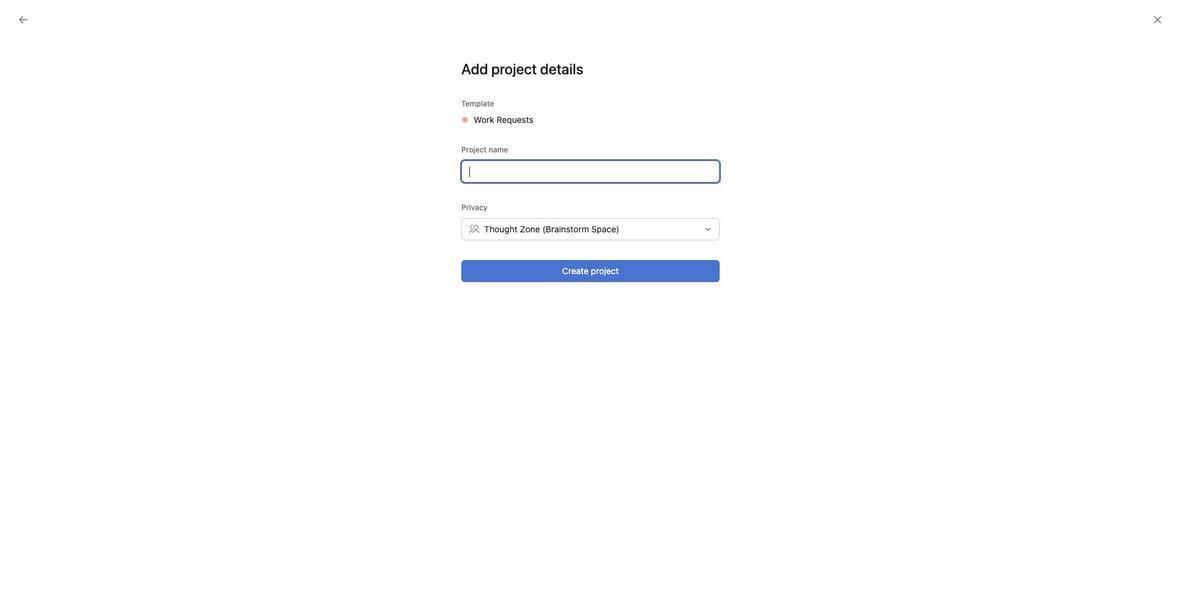 Task type: vqa. For each thing, say whether or not it's contained in the screenshot.
Hide sidebar icon
yes



Task type: locate. For each thing, give the bounding box(es) containing it.
None text field
[[462, 161, 720, 183]]

hide sidebar image
[[16, 10, 26, 20]]

go back image
[[18, 15, 28, 25]]

list item
[[685, 472, 716, 503]]

close image
[[1153, 15, 1163, 25]]



